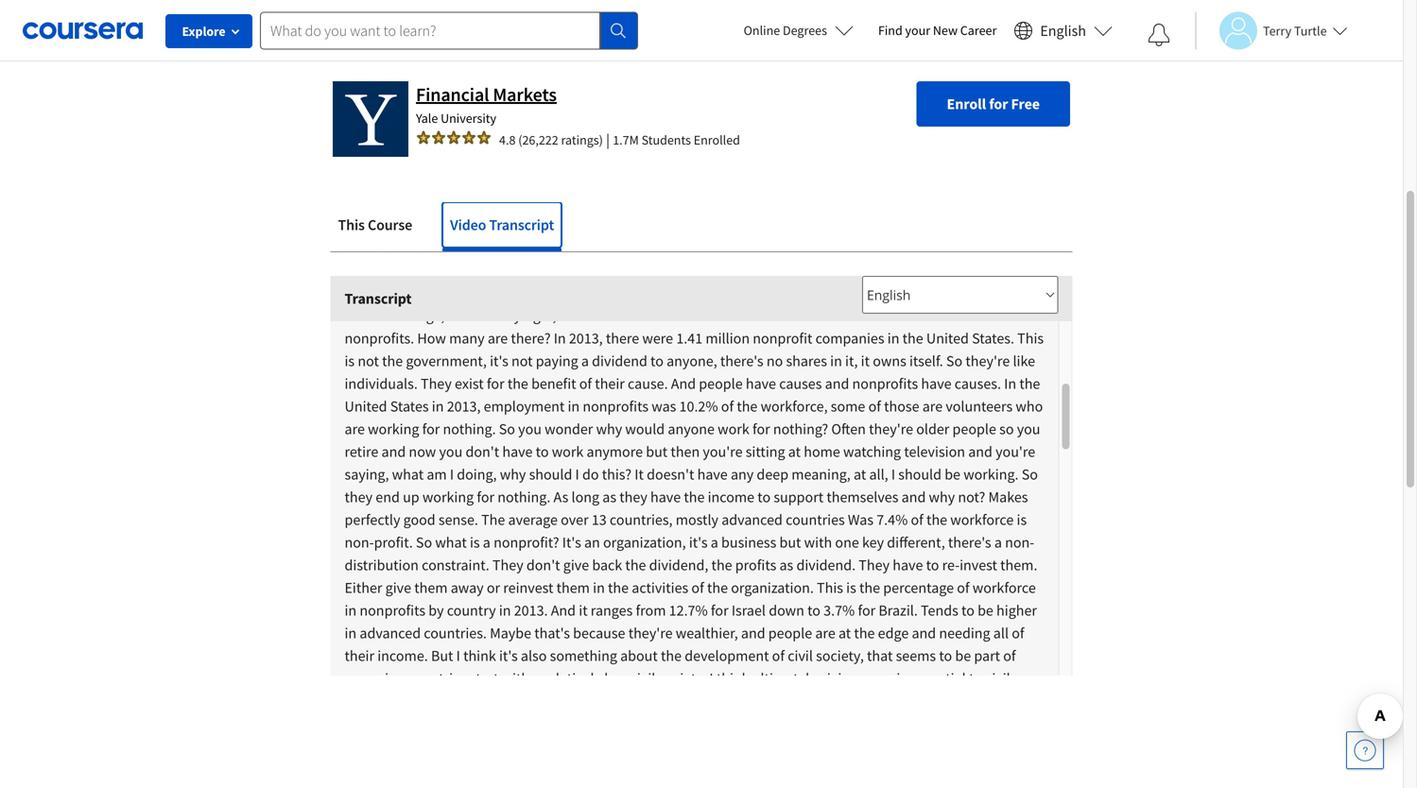 Task type: describe. For each thing, give the bounding box(es) containing it.
that down "sector." on the top right of the page
[[776, 261, 802, 280]]

1 horizontal spatial united
[[927, 329, 969, 348]]

career
[[961, 22, 997, 39]]

online degrees button
[[729, 9, 869, 51]]

at up putting
[[469, 34, 482, 53]]

support
[[774, 488, 824, 507]]

also
[[521, 647, 547, 665]]

1 vertical spatial in
[[1004, 374, 1017, 393]]

pointed
[[881, 238, 930, 257]]

2 horizontal spatial part
[[974, 647, 1001, 665]]

nobody
[[433, 283, 483, 302]]

to up essential
[[939, 647, 952, 665]]

1 vertical spatial society
[[863, 737, 908, 756]]

so up student
[[498, 760, 515, 779]]

0 horizontal spatial like
[[709, 102, 732, 121]]

nonprofits.
[[345, 329, 414, 348]]

0 horizontal spatial was
[[425, 783, 450, 789]]

that down the edge
[[867, 647, 893, 665]]

2 vertical spatial and
[[551, 601, 576, 620]]

a down mostly
[[711, 533, 718, 552]]

1 vertical spatial it,
[[845, 352, 858, 370]]

2 horizontal spatial down
[[769, 601, 805, 620]]

1 vertical spatial away
[[861, 669, 894, 688]]

economists
[[487, 125, 559, 143]]

re-
[[942, 556, 960, 575]]

0 vertical spatial about
[[870, 79, 907, 98]]

0 horizontal spatial frame
[[674, 306, 711, 325]]

that up before,
[[963, 215, 988, 234]]

a left student
[[453, 783, 460, 789]]

1 horizontal spatial i'm
[[696, 760, 717, 779]]

civil up greek. in the bottom of the page
[[430, 692, 455, 711]]

video transcript button
[[443, 202, 562, 248]]

stuff?
[[345, 215, 380, 234]]

the down really
[[688, 238, 709, 257]]

1 horizontal spatial back
[[592, 556, 622, 575]]

yale inside financial markets yale university
[[416, 109, 438, 126]]

at down important at the top of the page
[[413, 261, 425, 280]]

0 vertical spatial describe
[[751, 102, 805, 121]]

countries,
[[610, 510, 673, 529]]

0 vertical spatial was
[[652, 397, 676, 416]]

0 vertical spatial workforce
[[951, 510, 1014, 529]]

1 horizontal spatial work
[[718, 420, 750, 439]]

course
[[368, 215, 412, 234]]

the up the latin
[[789, 692, 810, 711]]

all left motivated at the top right of page
[[826, 261, 842, 280]]

relatively
[[543, 669, 601, 688]]

0 horizontal spatial society,
[[646, 760, 693, 779]]

to left talk on the top right of page
[[798, 306, 812, 325]]

but down would
[[646, 442, 668, 461]]

the up looking
[[543, 715, 564, 734]]

a left nonprofit.
[[577, 261, 585, 280]]

1 vertical spatial like
[[1013, 352, 1035, 370]]

1 vertical spatial they're
[[869, 420, 913, 439]]

1 vertical spatial workforce
[[973, 578, 1036, 597]]

at left christ at the bottom left of page
[[515, 783, 527, 789]]

discussed
[[951, 125, 1013, 143]]

2 non- from the left
[[1005, 533, 1035, 552]]

1 vertical spatial may
[[889, 283, 916, 302]]

example
[[545, 760, 599, 779]]

you up video transcript
[[512, 193, 535, 212]]

consumption,
[[660, 79, 748, 98]]

reflected
[[614, 238, 670, 257]]

2 he from the left
[[720, 783, 736, 789]]

i left 'going'
[[442, 215, 445, 234]]

1 non- from the left
[[345, 533, 374, 552]]

it left into
[[736, 715, 745, 734]]

2 horizontal spatial an
[[978, 34, 994, 53]]

is down only
[[837, 102, 847, 121]]

traditional
[[692, 57, 759, 75]]

0 vertical spatial part
[[552, 34, 578, 53]]

giving
[[820, 669, 858, 688]]

employment
[[484, 397, 565, 416]]

only
[[839, 79, 867, 98]]

it's down maybe
[[499, 647, 518, 665]]

1 horizontal spatial society,
[[816, 647, 864, 665]]

1 he from the left
[[406, 783, 422, 789]]

but right business on the bottom right
[[780, 533, 801, 552]]

before.
[[345, 147, 389, 166]]

it's down the underlying
[[490, 352, 509, 370]]

0 horizontal spatial think
[[345, 125, 378, 143]]

0 horizontal spatial often
[[562, 125, 595, 143]]

this course button
[[330, 202, 420, 248]]

as up rivalry
[[850, 102, 864, 121]]

perfectly
[[345, 510, 400, 529]]

to up really
[[713, 193, 726, 212]]

ultimately
[[752, 669, 817, 688]]

0 vertical spatial that's
[[992, 215, 1027, 234]]

yale university image
[[333, 81, 409, 157]]

workforce,
[[761, 397, 828, 416]]

have left causes
[[746, 374, 776, 393]]

feeling
[[740, 193, 782, 212]]

the down organization, at the left bottom
[[625, 556, 646, 575]]

2 vertical spatial by
[[429, 601, 444, 620]]

it's up nonprofits. in the top left of the page
[[345, 283, 363, 302]]

greek.
[[418, 715, 459, 734]]

have down 'employment'
[[502, 442, 533, 461]]

for up the
[[477, 488, 495, 507]]

0 vertical spatial in
[[554, 329, 566, 348]]

percentage
[[883, 578, 954, 597]]

0 vertical spatial am
[[847, 193, 868, 212]]

have down world.
[[598, 125, 628, 143]]

they down enrolled
[[687, 170, 718, 189]]

2 vertical spatial what
[[435, 533, 467, 552]]

this?
[[602, 465, 632, 484]]

0 vertical spatial advanced
[[722, 510, 783, 529]]

to down "relatively"
[[571, 692, 584, 711]]

underlying
[[473, 306, 541, 325]]

themselves
[[827, 488, 899, 507]]

2 horizontal spatial they're
[[966, 352, 1010, 370]]

sector.
[[774, 238, 816, 257]]

and up million
[[714, 306, 738, 325]]

economy,
[[500, 238, 562, 257]]

0 vertical spatial out
[[933, 238, 955, 257]]

and up 7.4%
[[902, 488, 926, 507]]

not?
[[958, 488, 986, 507]]

later,
[[462, 715, 497, 734]]

4.8 (26,222 ratings) | 1.7m students enrolled
[[499, 130, 740, 149]]

0 horizontal spatial and
[[392, 147, 417, 166]]

but down countries.
[[431, 647, 453, 665]]

find your new career link
[[869, 19, 1006, 43]]

i left the doing, on the left bottom of page
[[450, 465, 454, 484]]

be down television at the right bottom of page
[[945, 465, 961, 484]]

but down the right
[[1018, 261, 1040, 280]]

1 horizontal spatial wanted
[[748, 306, 795, 325]]

online degrees
[[744, 22, 827, 39]]

markets
[[493, 83, 557, 106]]

0 horizontal spatial their
[[345, 647, 374, 665]]

mean
[[737, 261, 773, 280]]

they down key on the right of page
[[859, 556, 890, 575]]

0 vertical spatial start
[[959, 306, 988, 325]]

so right itself.
[[946, 352, 963, 370]]

but right sensible
[[1007, 102, 1028, 121]]

do up long
[[582, 465, 599, 484]]

find your new career
[[878, 22, 997, 39]]

find
[[878, 22, 903, 39]]

states
[[390, 397, 429, 416]]

1 vertical spatial this
[[1018, 329, 1044, 348]]

do right need,
[[672, 215, 689, 234]]

2 should from the left
[[899, 465, 942, 484]]

the up but,
[[528, 34, 549, 53]]

ancient
[[587, 692, 635, 711]]

0 vertical spatial called
[[933, 692, 971, 711]]

with up economy, on the left
[[523, 215, 550, 234]]

1 vertical spatial just
[[720, 760, 743, 779]]

really
[[699, 215, 734, 234]]

video transcript
[[450, 215, 554, 234]]

sure
[[932, 215, 960, 234]]

people up the 10.2%
[[699, 374, 743, 393]]

0 vertical spatial nonprofits
[[853, 374, 918, 393]]

are down the underlying
[[488, 329, 508, 348]]

1.41
[[676, 329, 703, 348]]

do up economy, on the left
[[503, 215, 520, 234]]

0 vertical spatial society.
[[659, 669, 707, 688]]

0 horizontal spatial back
[[538, 692, 568, 711]]

countries.
[[424, 624, 487, 643]]

different
[[616, 306, 671, 325]]

it's
[[562, 533, 581, 552]]

important
[[364, 238, 428, 257]]

2 vertical spatial about
[[620, 647, 658, 665]]

0 horizontal spatial they
[[345, 488, 373, 507]]

all down the latin
[[804, 737, 820, 756]]

2 filled star image from the left
[[446, 130, 461, 145]]

have down different,
[[893, 556, 923, 575]]

there?
[[511, 329, 551, 348]]

meaning
[[392, 760, 448, 779]]

2 vertical spatial don't
[[527, 556, 560, 575]]

0 horizontal spatial part
[[431, 238, 457, 257]]

edge
[[878, 624, 909, 643]]

2 vertical spatial that.
[[466, 760, 495, 779]]

consumption?
[[816, 215, 906, 234]]

then
[[671, 442, 700, 461]]

0 vertical spatial one
[[835, 533, 859, 552]]

although
[[850, 692, 908, 711]]

heard
[[961, 760, 998, 779]]

motivated
[[845, 261, 909, 280]]

it's down mostly
[[689, 533, 708, 552]]

2 you're from the left
[[996, 442, 1036, 461]]

help
[[981, 737, 1009, 756]]

1 vertical spatial nonprofits
[[583, 397, 649, 416]]

i up long
[[575, 465, 579, 484]]

so down good in the bottom left of the page
[[416, 533, 432, 552]]

as
[[554, 488, 569, 507]]

1 horizontal spatial now
[[409, 442, 436, 461]]

and down term.
[[811, 715, 835, 734]]

a down rivalry
[[854, 147, 861, 166]]

2 horizontal spatial now
[[485, 34, 512, 53]]

wanting
[[911, 737, 962, 756]]

roman
[[567, 715, 612, 734]]

1 horizontal spatial own
[[630, 79, 657, 98]]

0 vertical spatial nonprofit
[[712, 238, 771, 257]]

1 vertical spatial countries
[[408, 669, 467, 688]]

help center image
[[1354, 739, 1377, 762]]

1 vertical spatial this
[[996, 193, 1019, 212]]

it.
[[511, 57, 523, 75]]

12.7%
[[669, 601, 708, 620]]

why up anymore
[[596, 420, 622, 439]]

a down the
[[483, 533, 491, 552]]

need,
[[634, 215, 669, 234]]

0 horizontal spatial own
[[345, 306, 372, 325]]

but,
[[526, 57, 553, 75]]

working.
[[964, 465, 1019, 484]]

the up 12.7%
[[707, 578, 728, 597]]

profits
[[735, 556, 777, 575]]

but up maybe
[[435, 170, 457, 189]]

0 vertical spatial profit.
[[391, 283, 430, 302]]

watching
[[843, 442, 901, 461]]

2 vertical spatial am
[[427, 465, 447, 484]]

to left 3.7%
[[808, 601, 821, 620]]

with up states.
[[991, 306, 1019, 325]]

but down greek. in the bottom of the page
[[424, 737, 446, 756]]

0 vertical spatial away
[[451, 578, 484, 597]]

turtle
[[1294, 22, 1327, 39]]

practical
[[867, 102, 921, 121]]

1 vertical spatial give
[[385, 578, 411, 597]]

2 horizontal spatial no
[[767, 352, 783, 370]]

0 horizontal spatial selfish,
[[749, 34, 794, 53]]

as up organization.
[[780, 556, 794, 575]]

needing
[[939, 624, 991, 643]]

0 horizontal spatial start
[[470, 669, 499, 688]]

enroll for free
[[947, 94, 1040, 113]]

1 what from the left
[[383, 215, 415, 234]]

What do you want to learn? text field
[[260, 12, 600, 50]]

2 vertical spatial think
[[717, 669, 749, 688]]

0 horizontal spatial society
[[458, 692, 503, 711]]

0 horizontal spatial which
[[455, 79, 493, 98]]

that up owns
[[882, 306, 908, 325]]

at down nothing?
[[788, 442, 801, 461]]

be up needing
[[978, 601, 994, 620]]

societas
[[891, 715, 942, 734]]

the up individuals.
[[382, 352, 403, 370]]

but up amass at the top right of the page
[[964, 170, 986, 189]]

1 vertical spatial that.
[[931, 170, 961, 189]]

1 vertical spatial about
[[841, 306, 879, 325]]

senator,
[[615, 715, 665, 734]]

0 vertical spatial we
[[896, 125, 914, 143]]

them.
[[1001, 556, 1038, 575]]

1 filled star image from the left
[[416, 130, 431, 145]]

1 vertical spatial by
[[912, 261, 927, 280]]

0 vertical spatial give
[[563, 556, 589, 575]]

the up 'employment'
[[508, 374, 528, 393]]

(26,222
[[518, 131, 559, 148]]

yale inside so what i'm getting at now is the part of our  economy that is not selfish, apparently.  or that might be an overly simplifying way of putting it.  but, the economic theory, traditional economic theory  describes people as having a utility function, which is  arguments include own consumption, and they care only about that.  only people are unremittingly  selfish in this view of the world.  economists like to describe that is as practical and sensible but  i think the attitude that economists often have is colored  by inter departmental rivalry as we have discussed before.  and we're not executive department.  so we wanted to describe people in a chillingly  realistic frame as totally selfish.  but in fact people are not totally selfish.  they may be often selfish, i don't deny that.  but when you get down to maybe as you mature in  life you get down to a feeling that,  why am i trying to amass all this stuff?  what am i going to do with it?  what do i need, do i really need all this consumption?  i'm sure that that's an important part of our economy, and  it's reflected in the nonprofit sector.  so as i've pointed out before,  right now we're at yale university which is a nonprofit.  that doesn't mean that it's all motivated by benevolence, but it's not profit.  nobody gets to, there's no dividends, there's no stockholders.  so people may be pursuing their own advantage, but underlying it, there's  a different frame and i wanted to talk about that and we start with nonprofits.  how many are there?  in 2013, there were 1.41 million nonprofit companies in the united states.  this is not the government, it's not paying a dividend to anyone,  there's no shares in it, it owns itself.  so they're like individuals.  they exist for the benefit of their cause.  and people have causes and nonprofits have causes.  in the united states in 2013,  employment in nonprofits was 10.2% of the workforce,  some of those are volunteers who are working for nothing.  so you wonder why would anyone work for nothing?  often they're older people so you retire and now you don't have to work anymore but  then you're sitting at home watching television and you're saying,  what am i doing, why should i do this?  it doesn't have any deep meaning, at all, i should be working.  so they end up working for nothing.  as long as they have the income to support themselves and why not?  makes perfectly good sense.  the average over 13 countries, mostly advanced  countries was 7.4% of the workforce is non-profit.  so what is a nonprofit?  it's an organization, it's a business but  with one key different, there's a non- distribution constraint.  they don't give back the dividend, the profits as dividend.  they have to re-invest them. either give them away or reinvest them in the activities of the organization.  this is the percentage of workforce in nonprofits by country in 2013.  and it ranges from 12.7% for israel down to 3.7% for brazil.  tends to be higher in advanced countries.  maybe that's because they're wealthier, and people are at the edge and  needing all of their income.  but i think it's also something about the development of  civil society, that seems to be part of emerging  countries start with a relatively low civil society.  i think ultimately giving away is essential to civil society.  well, civil society goes back to ancient greece.  aristotle coined the term.  although it's called coinonia politicae in greek.  later, cicero the roman senator, translated it into latin and  called it societas civilise, that's civil society.  but it's just people looking out with a benevolent impulse  at all of our society wanting to help and finding meaning in that.  so one example of civil society, i'm just thinking is charles darwin.  you've heard of him.  well he was a student at christ college cambridge and  he never went on
[[428, 261, 453, 280]]

to down deny
[[918, 193, 931, 212]]

1 you're from the left
[[703, 442, 743, 461]]

it's up nonprofit.
[[592, 238, 611, 257]]

reinvest
[[503, 578, 554, 597]]

is up traditional
[[712, 34, 722, 53]]

2 horizontal spatial they
[[778, 79, 806, 98]]

be left pursuing
[[919, 283, 935, 302]]

civil up cambridge
[[617, 760, 642, 779]]

0 vertical spatial their
[[997, 283, 1027, 302]]

the left the workforce,
[[737, 397, 758, 416]]

2 vertical spatial this
[[817, 578, 843, 597]]

0 horizontal spatial may
[[721, 170, 748, 189]]

show notifications image
[[1148, 24, 1171, 46]]

nonprofit.
[[588, 261, 651, 280]]

all down when
[[978, 193, 993, 212]]

either
[[345, 578, 382, 597]]

and down israel
[[741, 624, 766, 643]]

the up itself.
[[903, 329, 924, 348]]

it up because
[[579, 601, 588, 620]]

income.
[[378, 647, 428, 665]]

never
[[739, 783, 775, 789]]

1 get from the left
[[371, 193, 391, 212]]

it's down greek. in the bottom of the page
[[449, 737, 468, 756]]

why right that,
[[818, 193, 844, 212]]

0 horizontal spatial working
[[368, 420, 419, 439]]

0 vertical spatial doesn't
[[686, 261, 734, 280]]

civil up ultimately
[[788, 647, 813, 665]]

include
[[580, 79, 627, 98]]

a down senator,
[[650, 737, 657, 756]]



Task type: locate. For each thing, give the bounding box(es) containing it.
just down later,
[[471, 737, 494, 756]]

0 vertical spatial countries
[[786, 510, 845, 529]]

1 horizontal spatial nonprofits
[[583, 397, 649, 416]]

1 vertical spatial work
[[552, 442, 584, 461]]

benefit
[[531, 374, 576, 393]]

1 horizontal spatial don't
[[527, 556, 560, 575]]

essential
[[910, 669, 966, 688]]

0 vertical spatial back
[[592, 556, 622, 575]]

1 horizontal spatial countries
[[786, 510, 845, 529]]

to down civilise,
[[965, 737, 978, 756]]

back
[[592, 556, 622, 575], [538, 692, 568, 711]]

dividend,
[[649, 556, 709, 575]]

2013, left there
[[569, 329, 603, 348]]

terry turtle
[[1263, 22, 1327, 39]]

filled star image
[[416, 130, 431, 145], [446, 130, 461, 145]]

2 totally from the left
[[596, 170, 636, 189]]

7.4%
[[877, 510, 908, 529]]

1 horizontal spatial in
[[1004, 374, 1017, 393]]

0 vertical spatial now
[[485, 34, 512, 53]]

now up up
[[409, 442, 436, 461]]

0 horizontal spatial one
[[518, 760, 542, 779]]

that down care
[[808, 102, 834, 121]]

2013,
[[569, 329, 603, 348], [447, 397, 481, 416]]

paying
[[536, 352, 578, 370]]

0 horizontal spatial i'm
[[399, 34, 419, 53]]

television
[[904, 442, 965, 461]]

but
[[1007, 102, 1028, 121], [1018, 261, 1040, 280], [448, 306, 470, 325], [646, 442, 668, 461], [780, 533, 801, 552]]

video placeholder image
[[333, 0, 1070, 57]]

he left never
[[720, 783, 736, 789]]

as up when
[[1017, 147, 1031, 166]]

university inside financial markets yale university
[[441, 109, 496, 126]]

one up christ at the bottom left of page
[[518, 760, 542, 779]]

0 vertical spatial this
[[492, 102, 515, 121]]

1 vertical spatial society.
[[345, 692, 393, 711]]

people up ultimately
[[769, 624, 812, 643]]

have down itself.
[[921, 374, 952, 393]]

talk
[[815, 306, 838, 325]]

greece.
[[638, 692, 685, 711]]

1 vertical spatial our
[[475, 238, 497, 257]]

what
[[383, 215, 415, 234], [571, 215, 604, 234]]

enroll
[[947, 94, 986, 113]]

3 filled star image from the left
[[477, 130, 492, 145]]

higher
[[997, 601, 1037, 620]]

workforce
[[951, 510, 1014, 529], [973, 578, 1036, 597]]

often up department.
[[562, 125, 595, 143]]

1 horizontal spatial advanced
[[722, 510, 783, 529]]

0 horizontal spatial wanted
[[668, 147, 716, 166]]

with down senator,
[[619, 737, 647, 756]]

0 horizontal spatial 2013,
[[447, 397, 481, 416]]

1 vertical spatial don't
[[466, 442, 499, 461]]

1 horizontal spatial which
[[523, 261, 561, 280]]

frame up when
[[977, 147, 1014, 166]]

working
[[368, 420, 419, 439], [423, 488, 474, 507]]

so right |
[[628, 147, 644, 166]]

sense.
[[439, 510, 478, 529]]

0 vertical spatial just
[[471, 737, 494, 756]]

2 horizontal spatial don't
[[860, 170, 894, 189]]

1 horizontal spatial this
[[817, 578, 843, 597]]

2 horizontal spatial this
[[1018, 329, 1044, 348]]

nonprofits down owns
[[853, 374, 918, 393]]

1 selfish. from the left
[[388, 170, 432, 189]]

to up the coinonia
[[969, 669, 982, 688]]

1 vertical spatial called
[[838, 715, 876, 734]]

is up "it."
[[515, 34, 525, 53]]

this down dividend.
[[817, 578, 843, 597]]

1 horizontal spatial down
[[674, 193, 710, 212]]

it's
[[592, 238, 611, 257], [805, 261, 823, 280], [345, 283, 363, 302], [490, 352, 509, 370], [689, 533, 708, 552], [499, 647, 518, 665], [911, 692, 930, 711], [449, 737, 468, 756]]

1 filled star image from the left
[[431, 130, 446, 145]]

need
[[737, 215, 768, 234]]

profit. up "distribution"
[[374, 533, 413, 552]]

1 vertical spatial selfish,
[[806, 170, 850, 189]]

wanted
[[668, 147, 716, 166], [748, 306, 795, 325]]

maybe
[[449, 193, 492, 212]]

2 filled star image from the left
[[461, 130, 477, 145]]

development
[[685, 647, 769, 665]]

down up course
[[394, 193, 430, 212]]

and up itself.
[[911, 306, 935, 325]]

1 horizontal spatial think
[[463, 647, 496, 665]]

0 horizontal spatial our
[[475, 238, 497, 257]]

1 vertical spatial think
[[463, 647, 496, 665]]

selfish
[[434, 102, 474, 121]]

1 horizontal spatial them
[[557, 578, 590, 597]]

with up dividend.
[[804, 533, 832, 552]]

1 should from the left
[[529, 465, 572, 484]]

overly
[[997, 34, 1036, 53]]

thinking
[[746, 760, 798, 779]]

what up important at the top of the page
[[383, 215, 415, 234]]

nonprofit up shares
[[753, 329, 813, 348]]

part
[[552, 34, 578, 53], [431, 238, 457, 257], [974, 647, 1001, 665]]

society up darwin.
[[863, 737, 908, 756]]

cicero
[[500, 715, 540, 734]]

1 vertical spatial out
[[594, 737, 616, 756]]

and down attitude
[[392, 147, 417, 166]]

transcript up nonprofits. in the top left of the page
[[345, 289, 412, 308]]

give
[[563, 556, 589, 575], [385, 578, 411, 597]]

0 vertical spatial don't
[[860, 170, 894, 189]]

1 horizontal spatial one
[[835, 533, 859, 552]]

apparently.
[[797, 34, 869, 53]]

view
[[518, 102, 548, 121]]

course details tabs tab list
[[330, 202, 1073, 251]]

2 horizontal spatial their
[[997, 283, 1027, 302]]

1 horizontal spatial get
[[651, 193, 671, 212]]

not up 'fact'
[[458, 147, 479, 166]]

impulse
[[735, 737, 786, 756]]

realistic
[[925, 147, 974, 166]]

2 vertical spatial that's
[[995, 715, 1031, 734]]

financial markets yale university
[[416, 83, 557, 126]]

2 horizontal spatial this
[[996, 193, 1019, 212]]

0 vertical spatial and
[[392, 147, 417, 166]]

1 horizontal spatial it,
[[845, 352, 858, 370]]

charles
[[814, 760, 862, 779]]

attitude
[[404, 125, 455, 143]]

just up never
[[720, 760, 743, 779]]

mature
[[538, 193, 584, 212]]

it, down companies
[[845, 352, 858, 370]]

this inside button
[[338, 215, 365, 234]]

2 them from the left
[[557, 578, 590, 597]]

2 vertical spatial an
[[584, 533, 600, 552]]

university inside so what i'm getting at now is the part of our  economy that is not selfish, apparently.  or that might be an overly simplifying way of putting it.  but, the economic theory, traditional economic theory  describes people as having a utility function, which is  arguments include own consumption, and they care only about that.  only people are unremittingly  selfish in this view of the world.  economists like to describe that is as practical and sensible but  i think the attitude that economists often have is colored  by inter departmental rivalry as we have discussed before.  and we're not executive department.  so we wanted to describe people in a chillingly  realistic frame as totally selfish.  but in fact people are not totally selfish.  they may be often selfish, i don't deny that.  but when you get down to maybe as you mature in  life you get down to a feeling that,  why am i trying to amass all this stuff?  what am i going to do with it?  what do i need, do i really need all this consumption?  i'm sure that that's an important part of our economy, and  it's reflected in the nonprofit sector.  so as i've pointed out before,  right now we're at yale university which is a nonprofit.  that doesn't mean that it's all motivated by benevolence, but it's not profit.  nobody gets to, there's no dividends, there's no stockholders.  so people may be pursuing their own advantage, but underlying it, there's  a different frame and i wanted to talk about that and we start with nonprofits.  how many are there?  in 2013, there were 1.41 million nonprofit companies in the united states.  this is not the government, it's not paying a dividend to anyone,  there's no shares in it, it owns itself.  so they're like individuals.  they exist for the benefit of their cause.  and people have causes and nonprofits have causes.  in the united states in 2013,  employment in nonprofits was 10.2% of the workforce,  some of those are volunteers who are working for nothing.  so you wonder why would anyone work for nothing?  often they're older people so you retire and now you don't have to work anymore but  then you're sitting at home watching television and you're saying,  what am i doing, why should i do this?  it doesn't have any deep meaning, at all, i should be working.  so they end up working for nothing.  as long as they have the income to support themselves and why not?  makes perfectly good sense.  the average over 13 countries, mostly advanced  countries was 7.4% of the workforce is non-profit.  so what is a nonprofit?  it's an organization, it's a business but  with one key different, there's a non- distribution constraint.  they don't give back the dividend, the profits as dividend.  they have to re-invest them. either give them away or reinvest them in the activities of the organization.  this is the percentage of workforce in nonprofits by country in 2013.  and it ranges from 12.7% for israel down to 3.7% for brazil.  tends to be higher in advanced countries.  maybe that's because they're wealthier, and people are at the edge and  needing all of their income.  but i think it's also something about the development of  civil society, that seems to be part of emerging  countries start with a relatively low civil society.  i think ultimately giving away is essential to civil society.  well, civil society goes back to ancient greece.  aristotle coined the term.  although it's called coinonia politicae in greek.  later, cicero the roman senator, translated it into latin and  called it societas civilise, that's civil society.  but it's just people looking out with a benevolent impulse  at all of our society wanting to help and finding meaning in that.  so one example of civil society, i'm just thinking is charles darwin.  you've heard of him.  well he was a student at christ college cambridge and  he never went on
[[456, 261, 520, 280]]

maybe
[[490, 624, 531, 643]]

i'm
[[399, 34, 419, 53], [909, 215, 929, 234], [696, 760, 717, 779]]

nonprofit
[[712, 238, 771, 257], [753, 329, 813, 348]]

nonprofits down either
[[360, 601, 426, 620]]

that. down realistic
[[931, 170, 961, 189]]

doesn't
[[686, 261, 734, 280], [647, 465, 694, 484]]

wealthier,
[[676, 624, 738, 643]]

the up ratings)
[[566, 102, 587, 121]]

0 vertical spatial we're
[[420, 147, 455, 166]]

is
[[515, 34, 525, 53], [712, 34, 722, 53], [496, 79, 506, 98], [837, 102, 847, 121], [631, 125, 641, 143], [564, 261, 574, 280], [345, 352, 355, 370], [1017, 510, 1027, 529], [470, 533, 480, 552], [846, 578, 857, 597], [897, 669, 907, 688], [801, 760, 811, 779]]

have up realistic
[[917, 125, 948, 143]]

theory
[[827, 57, 869, 75]]

dividends,
[[600, 283, 666, 302]]

the down wealthier,
[[661, 647, 682, 665]]

1 horizontal spatial 2013,
[[569, 329, 603, 348]]

darwin.
[[865, 760, 914, 779]]

arguments
[[509, 79, 577, 98]]

i
[[1031, 102, 1035, 121], [853, 170, 857, 189], [871, 193, 875, 212], [442, 215, 445, 234], [627, 215, 631, 234], [692, 215, 696, 234], [741, 306, 745, 325], [450, 465, 454, 484], [575, 465, 579, 484], [892, 465, 896, 484], [456, 647, 460, 665], [710, 669, 714, 688]]

0 horizontal spatial get
[[371, 193, 391, 212]]

0 vertical spatial often
[[562, 125, 595, 143]]

1 vertical spatial we
[[647, 147, 665, 166]]

1 horizontal spatial start
[[959, 306, 988, 325]]

1 horizontal spatial like
[[1013, 352, 1035, 370]]

be up feeling
[[751, 170, 767, 189]]

do down "life"
[[607, 215, 624, 234]]

1 vertical spatial describe
[[735, 147, 789, 166]]

to up inter
[[735, 102, 748, 121]]

terry
[[1263, 22, 1292, 39]]

our down video transcript
[[475, 238, 497, 257]]

None search field
[[260, 12, 638, 50]]

1 totally from the left
[[345, 170, 385, 189]]

out down sure
[[933, 238, 955, 257]]

tends
[[921, 601, 959, 620]]

brazil.
[[879, 601, 918, 620]]

0 horizontal spatial he
[[406, 783, 422, 789]]

1 vertical spatial frame
[[674, 306, 711, 325]]

all,
[[869, 465, 889, 484]]

1 horizontal spatial no
[[715, 283, 732, 302]]

|
[[606, 130, 610, 149]]

video
[[450, 215, 486, 234]]

cambridge
[[620, 783, 690, 789]]

2 vertical spatial our
[[838, 737, 860, 756]]

1 vertical spatial advanced
[[360, 624, 421, 643]]

you down 'employment'
[[518, 420, 542, 439]]

do
[[503, 215, 520, 234], [607, 215, 624, 234], [672, 215, 689, 234], [582, 465, 599, 484]]

students
[[642, 131, 691, 148]]

are up mature
[[549, 170, 569, 189]]

home
[[804, 442, 840, 461]]

2 selfish. from the left
[[639, 170, 684, 189]]

and up "working." at the bottom of the page
[[969, 442, 993, 461]]

away up although
[[861, 669, 894, 688]]

2 get from the left
[[651, 193, 671, 212]]

gets
[[486, 283, 512, 302]]

english button
[[1006, 0, 1121, 61]]

coursera image
[[23, 15, 143, 46]]

work up sitting
[[718, 420, 750, 439]]

university up gets
[[456, 261, 520, 280]]

filled star image
[[431, 130, 446, 145], [461, 130, 477, 145], [477, 130, 492, 145]]

we're down attitude
[[420, 147, 455, 166]]

0 horizontal spatial we're
[[375, 261, 410, 280]]

1 economic from the left
[[579, 57, 641, 75]]

there
[[606, 329, 639, 348]]

1 horizontal spatial just
[[720, 760, 743, 779]]

is down the "it?"
[[564, 261, 574, 280]]

the up different,
[[927, 510, 948, 529]]

am up "consumption?"
[[847, 193, 868, 212]]

that. down the describes
[[910, 79, 940, 98]]

may
[[721, 170, 748, 189], [889, 283, 916, 302]]

don't down chillingly at the top of the page
[[860, 170, 894, 189]]

volunteers
[[946, 397, 1013, 416]]

is down seems
[[897, 669, 907, 688]]

so up talk on the top right of page
[[823, 283, 839, 302]]

our
[[597, 34, 619, 53], [475, 238, 497, 257], [838, 737, 860, 756]]

invest
[[960, 556, 998, 575]]

work down wonder
[[552, 442, 584, 461]]

you're up any
[[703, 442, 743, 461]]

0 horizontal spatial it,
[[544, 306, 556, 325]]

1 horizontal spatial selfish.
[[639, 170, 684, 189]]

about up practical
[[870, 79, 907, 98]]

1 vertical spatial part
[[431, 238, 457, 257]]

translated
[[668, 715, 733, 734]]

am
[[847, 193, 868, 212], [418, 215, 438, 234], [427, 465, 447, 484]]

to left maybe
[[433, 193, 446, 212]]

2 vertical spatial society.
[[373, 737, 421, 756]]

nonprofits up would
[[583, 397, 649, 416]]

to down the were
[[651, 352, 664, 370]]

0 horizontal spatial down
[[394, 193, 430, 212]]

on
[[812, 783, 829, 789]]

1 vertical spatial society,
[[646, 760, 693, 779]]

0 horizontal spatial they're
[[629, 624, 673, 643]]

christ
[[530, 783, 567, 789]]

0 vertical spatial it,
[[544, 306, 556, 325]]

2 horizontal spatial i'm
[[909, 215, 929, 234]]

executive
[[482, 147, 542, 166]]

many
[[449, 329, 485, 348]]

that down selfish
[[458, 125, 484, 143]]

benevolent
[[660, 737, 732, 756]]

1 vertical spatial one
[[518, 760, 542, 779]]

why right the doing, on the left bottom of page
[[500, 465, 526, 484]]

they're down states.
[[966, 352, 1010, 370]]

and up some
[[825, 374, 849, 393]]

stockholders.
[[735, 283, 820, 302]]

and down the anyone, in the top of the page
[[671, 374, 696, 393]]

their up the emerging in the bottom of the page
[[345, 647, 374, 665]]

makes
[[989, 488, 1028, 507]]

owns
[[873, 352, 907, 370]]

that. up student
[[466, 760, 495, 779]]

are down 3.7%
[[815, 624, 836, 643]]

down down organization.
[[769, 601, 805, 620]]

2 horizontal spatial our
[[838, 737, 860, 756]]

i'm up way
[[399, 34, 419, 53]]

describes
[[872, 57, 932, 75]]

0 horizontal spatial we
[[647, 147, 665, 166]]

2 economic from the left
[[762, 57, 824, 75]]

0 vertical spatial like
[[709, 102, 732, 121]]

0 vertical spatial transcript
[[489, 215, 554, 234]]

to,
[[515, 283, 531, 302]]

inter
[[714, 125, 743, 143]]

i up million
[[741, 306, 745, 325]]

0 horizontal spatial out
[[594, 737, 616, 756]]

it's up societas
[[911, 692, 930, 711]]

and down traditional
[[751, 79, 775, 98]]

1 horizontal spatial totally
[[596, 170, 636, 189]]

the up ranges
[[608, 578, 629, 597]]

1 horizontal spatial should
[[899, 465, 942, 484]]

is down nonprofits. in the top left of the page
[[345, 352, 355, 370]]

well
[[376, 783, 403, 789]]

into
[[748, 715, 773, 734]]

transcript inside button
[[489, 215, 554, 234]]

1 horizontal spatial economic
[[762, 57, 824, 75]]

1 horizontal spatial by
[[695, 125, 711, 143]]

1 vertical spatial nothing.
[[498, 488, 551, 507]]

average
[[508, 510, 558, 529]]

an
[[978, 34, 994, 53], [345, 238, 361, 257], [584, 533, 600, 552]]

get
[[371, 193, 391, 212], [651, 193, 671, 212]]

society, up cambridge
[[646, 760, 693, 779]]

yale up nobody at the top
[[428, 261, 453, 280]]

be down needing
[[955, 647, 971, 665]]

from
[[636, 601, 666, 620]]

were
[[642, 329, 673, 348]]

0 vertical spatial university
[[441, 109, 496, 126]]

1 horizontal spatial filled star image
[[446, 130, 461, 145]]

0 vertical spatial society
[[458, 692, 503, 711]]

up
[[403, 488, 420, 507]]

so up simplifying
[[345, 34, 361, 53]]

for inside button
[[989, 94, 1008, 113]]

a
[[345, 79, 352, 98], [854, 147, 861, 166], [729, 193, 737, 212], [577, 261, 585, 280], [606, 306, 613, 325], [581, 352, 589, 370], [483, 533, 491, 552], [711, 533, 718, 552], [995, 533, 1002, 552], [533, 669, 540, 688], [650, 737, 657, 756], [453, 783, 460, 789]]

0 vertical spatial our
[[597, 34, 619, 53]]

companies
[[816, 329, 885, 348]]

by down pointed at the top right
[[912, 261, 927, 280]]

they left care
[[778, 79, 806, 98]]

i right all,
[[892, 465, 896, 484]]

and right help
[[1012, 737, 1037, 756]]

2 vertical spatial part
[[974, 647, 1001, 665]]

2 what from the left
[[571, 215, 604, 234]]

1 them from the left
[[414, 578, 448, 597]]

2 vertical spatial they're
[[629, 624, 673, 643]]

the right but,
[[556, 57, 576, 75]]

2 vertical spatial their
[[345, 647, 374, 665]]

called down although
[[838, 715, 876, 734]]

1 vertical spatial nonprofit
[[753, 329, 813, 348]]

0 vertical spatial what
[[364, 34, 396, 53]]

3.7%
[[824, 601, 855, 620]]

amass
[[934, 193, 975, 212]]



Task type: vqa. For each thing, say whether or not it's contained in the screenshot.
1.7M
yes



